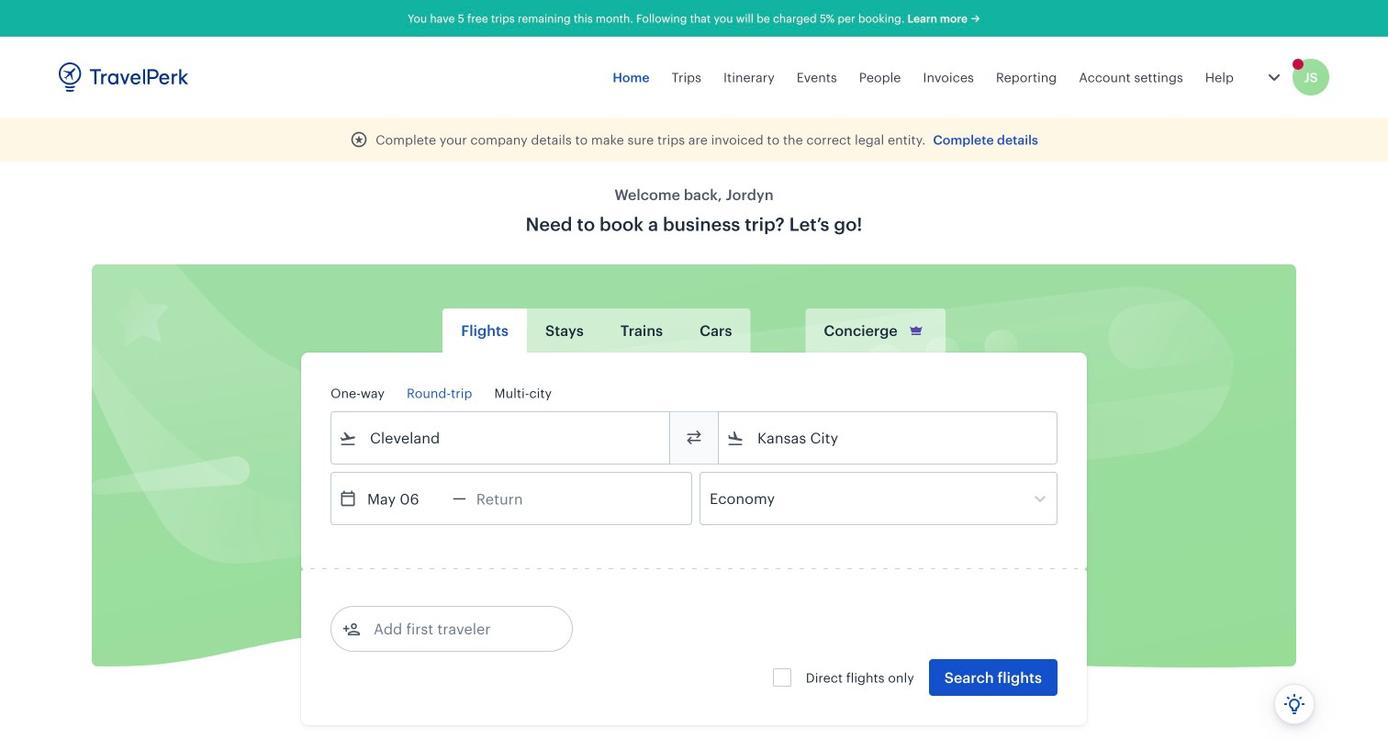 Task type: describe. For each thing, give the bounding box(es) containing it.
Return text field
[[466, 473, 562, 525]]

Depart text field
[[357, 473, 453, 525]]



Task type: locate. For each thing, give the bounding box(es) containing it.
Add first traveler search field
[[361, 615, 552, 644]]

To search field
[[745, 423, 1033, 453]]

From search field
[[357, 423, 646, 453]]



